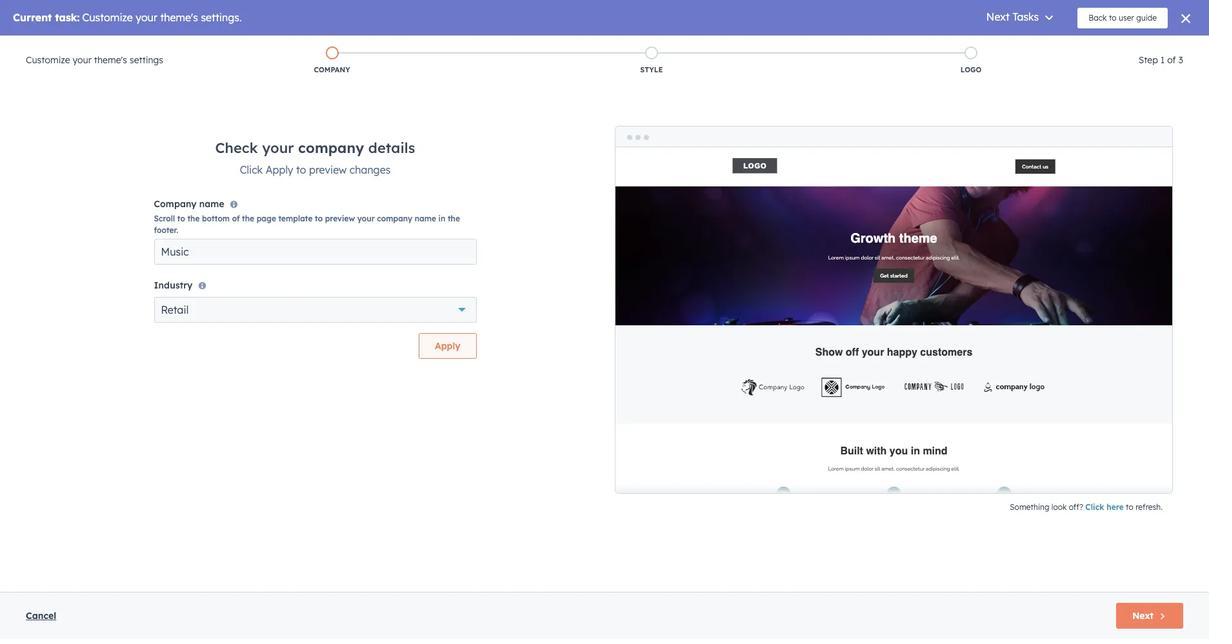 Task type: vqa. For each thing, say whether or not it's contained in the screenshot.
January - December
no



Task type: describe. For each thing, give the bounding box(es) containing it.
changes
[[350, 163, 391, 176]]

1
[[1161, 54, 1165, 66]]

name inside scroll to the bottom of the page template to preview your company name in the footer.
[[415, 214, 436, 223]]

to right template
[[315, 214, 323, 223]]

bottom
[[202, 214, 230, 223]]

customize
[[26, 54, 70, 66]]

step
[[1139, 54, 1159, 66]]

industry
[[154, 280, 193, 291]]

music button
[[1129, 36, 1193, 56]]

company list item
[[172, 44, 492, 77]]

marketplaces button
[[1031, 36, 1059, 56]]

logo
[[961, 65, 982, 74]]

off?
[[1069, 502, 1084, 512]]

settings
[[130, 54, 163, 66]]

1 the from the left
[[187, 214, 200, 223]]

apply inside check your company details click apply to preview changes
[[266, 163, 293, 176]]

preview inside check your company details click apply to preview changes
[[309, 163, 347, 176]]

greg robinson image
[[1137, 40, 1148, 52]]

company for company name
[[154, 198, 197, 210]]

refresh.
[[1136, 502, 1163, 512]]

style
[[641, 65, 663, 74]]

retail button
[[154, 297, 477, 323]]

3 the from the left
[[448, 214, 460, 223]]

3
[[1179, 54, 1184, 66]]

scroll
[[154, 214, 175, 223]]

hubspot image
[[23, 38, 39, 54]]

3 menu item from the left
[[1103, 36, 1128, 56]]

hubspot link
[[15, 38, 48, 54]]

menu containing music
[[935, 36, 1194, 56]]

scroll to the bottom of the page template to preview your company name in the footer.
[[154, 214, 460, 235]]

template
[[279, 214, 313, 223]]

company inside check your company details click apply to preview changes
[[298, 139, 364, 157]]

music
[[1151, 41, 1174, 51]]

1 horizontal spatial of
[[1168, 54, 1177, 66]]

list containing company
[[172, 44, 1131, 77]]

next button
[[1117, 603, 1184, 629]]

theme's
[[94, 54, 127, 66]]

retail
[[161, 303, 189, 316]]

marketplaces image
[[1039, 41, 1051, 53]]

1 menu item from the left
[[1003, 36, 1006, 56]]

2 menu item from the left
[[1006, 36, 1030, 56]]

settings image
[[1088, 41, 1100, 53]]

page
[[257, 214, 276, 223]]



Task type: locate. For each thing, give the bounding box(es) containing it.
the right in
[[448, 214, 460, 223]]

your inside scroll to the bottom of the page template to preview your company name in the footer.
[[357, 214, 375, 223]]

next
[[1133, 610, 1154, 622]]

1 vertical spatial company
[[154, 198, 197, 210]]

menu item
[[1003, 36, 1006, 56], [1006, 36, 1030, 56], [1103, 36, 1128, 56]]

0 horizontal spatial company
[[154, 198, 197, 210]]

1 horizontal spatial click
[[1086, 502, 1105, 512]]

to up template
[[296, 163, 306, 176]]

click here button
[[1086, 502, 1124, 513]]

Search HubSpot search field
[[1028, 63, 1186, 85]]

0 vertical spatial click
[[240, 163, 263, 176]]

customize your theme's settings
[[26, 54, 163, 66]]

your left theme's
[[73, 54, 92, 66]]

the left page
[[242, 214, 254, 223]]

1 vertical spatial apply
[[435, 340, 461, 352]]

apply
[[266, 163, 293, 176], [435, 340, 461, 352]]

preview left changes
[[309, 163, 347, 176]]

logo list item
[[812, 44, 1131, 77]]

your for check
[[262, 139, 294, 157]]

help button
[[1061, 36, 1083, 56]]

1 horizontal spatial company
[[377, 214, 413, 223]]

Company name text field
[[154, 239, 477, 265]]

0 vertical spatial your
[[73, 54, 92, 66]]

company
[[314, 65, 350, 74], [154, 198, 197, 210]]

help image
[[1066, 41, 1078, 53]]

name up bottom
[[199, 198, 224, 210]]

details
[[368, 139, 415, 157]]

of
[[1168, 54, 1177, 66], [232, 214, 240, 223]]

0 vertical spatial company
[[314, 65, 350, 74]]

in
[[439, 214, 446, 223]]

click down check
[[240, 163, 263, 176]]

1 horizontal spatial apply
[[435, 340, 461, 352]]

click inside check your company details click apply to preview changes
[[240, 163, 263, 176]]

company inside scroll to the bottom of the page template to preview your company name in the footer.
[[377, 214, 413, 223]]

1 horizontal spatial your
[[262, 139, 294, 157]]

0 horizontal spatial company
[[298, 139, 364, 157]]

preview up company name text box
[[325, 214, 355, 223]]

name left in
[[415, 214, 436, 223]]

0 vertical spatial of
[[1168, 54, 1177, 66]]

company name
[[154, 198, 224, 210]]

company up changes
[[298, 139, 364, 157]]

click right off?
[[1086, 502, 1105, 512]]

0 vertical spatial name
[[199, 198, 224, 210]]

0 horizontal spatial apply
[[266, 163, 293, 176]]

1 vertical spatial name
[[415, 214, 436, 223]]

preview
[[309, 163, 347, 176], [325, 214, 355, 223]]

menu
[[935, 36, 1194, 56]]

here
[[1107, 502, 1124, 512]]

name
[[199, 198, 224, 210], [415, 214, 436, 223]]

settings link
[[1086, 39, 1102, 53]]

0 horizontal spatial click
[[240, 163, 263, 176]]

upgrade
[[958, 42, 994, 52]]

cancel button
[[26, 608, 56, 624]]

apply button
[[419, 333, 477, 359]]

to
[[296, 163, 306, 176], [177, 214, 185, 223], [315, 214, 323, 223], [1126, 502, 1134, 512]]

to inside check your company details click apply to preview changes
[[296, 163, 306, 176]]

footer.
[[154, 225, 178, 235]]

1 vertical spatial preview
[[325, 214, 355, 223]]

the down company name
[[187, 214, 200, 223]]

2 horizontal spatial your
[[357, 214, 375, 223]]

1 vertical spatial your
[[262, 139, 294, 157]]

0 horizontal spatial name
[[199, 198, 224, 210]]

0 horizontal spatial your
[[73, 54, 92, 66]]

step 1 of 3
[[1139, 54, 1184, 66]]

look
[[1052, 502, 1067, 512]]

2 the from the left
[[242, 214, 254, 223]]

2 horizontal spatial the
[[448, 214, 460, 223]]

click
[[240, 163, 263, 176], [1086, 502, 1105, 512]]

2 vertical spatial your
[[357, 214, 375, 223]]

1 horizontal spatial company
[[314, 65, 350, 74]]

1 vertical spatial of
[[232, 214, 240, 223]]

company
[[298, 139, 364, 157], [377, 214, 413, 223]]

to down company name
[[177, 214, 185, 223]]

1 horizontal spatial the
[[242, 214, 254, 223]]

your inside check your company details click apply to preview changes
[[262, 139, 294, 157]]

check
[[215, 139, 258, 157]]

0 horizontal spatial the
[[187, 214, 200, 223]]

of inside scroll to the bottom of the page template to preview your company name in the footer.
[[232, 214, 240, 223]]

0 vertical spatial preview
[[309, 163, 347, 176]]

company for company
[[314, 65, 350, 74]]

of right '1'
[[1168, 54, 1177, 66]]

upgrade image
[[944, 41, 955, 53]]

1 vertical spatial click
[[1086, 502, 1105, 512]]

company inside "company" list item
[[314, 65, 350, 74]]

something
[[1010, 502, 1050, 512]]

1 vertical spatial company
[[377, 214, 413, 223]]

company left in
[[377, 214, 413, 223]]

apply inside button
[[435, 340, 461, 352]]

check your company details click apply to preview changes
[[215, 139, 415, 176]]

style list item
[[492, 44, 812, 77]]

your right check
[[262, 139, 294, 157]]

something look off? click here to refresh.
[[1010, 502, 1163, 512]]

list
[[172, 44, 1131, 77]]

of right bottom
[[232, 214, 240, 223]]

0 horizontal spatial of
[[232, 214, 240, 223]]

cancel
[[26, 610, 56, 622]]

1 horizontal spatial name
[[415, 214, 436, 223]]

0 vertical spatial apply
[[266, 163, 293, 176]]

preview inside scroll to the bottom of the page template to preview your company name in the footer.
[[325, 214, 355, 223]]

your for customize
[[73, 54, 92, 66]]

to right "here"
[[1126, 502, 1134, 512]]

your
[[73, 54, 92, 66], [262, 139, 294, 157], [357, 214, 375, 223]]

menu item right upgrade
[[1003, 36, 1006, 56]]

menu item left "marketplaces" popup button
[[1006, 36, 1030, 56]]

the
[[187, 214, 200, 223], [242, 214, 254, 223], [448, 214, 460, 223]]

your down changes
[[357, 214, 375, 223]]

0 vertical spatial company
[[298, 139, 364, 157]]

menu item right settings link
[[1103, 36, 1128, 56]]



